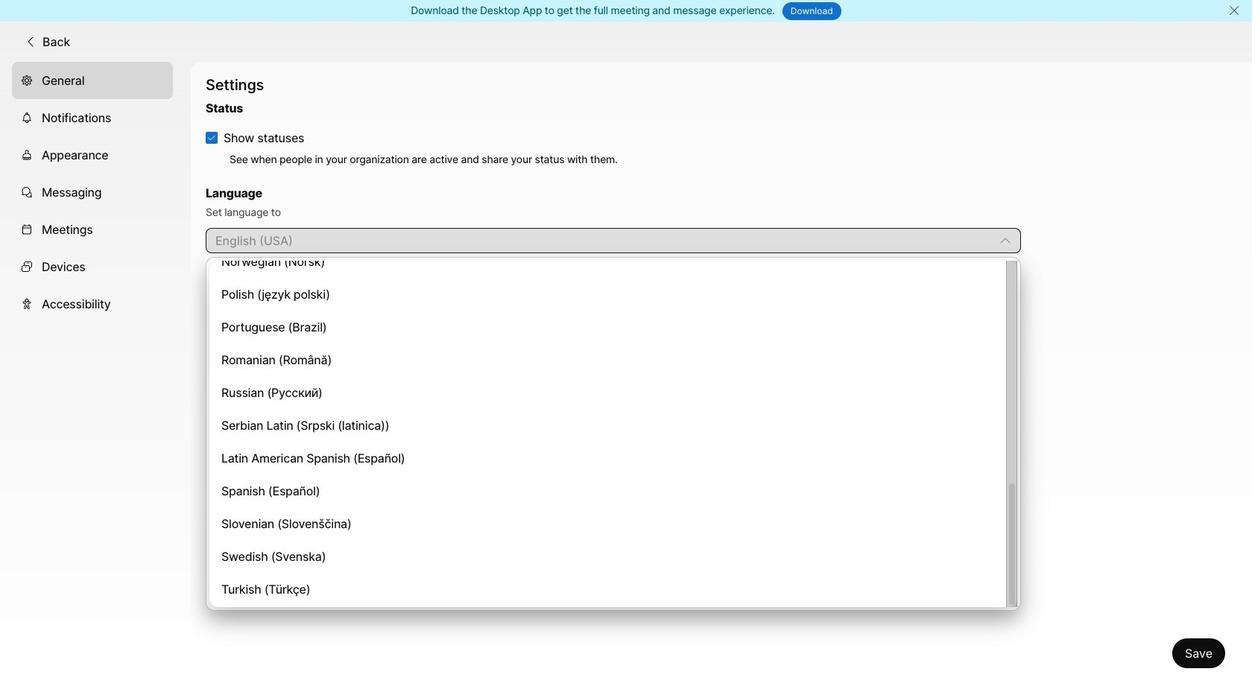 Task type: locate. For each thing, give the bounding box(es) containing it.
list box
[[210, 247, 1018, 607]]

cancel_16 image
[[1229, 4, 1241, 16]]

appearance tab
[[12, 136, 173, 173]]



Task type: vqa. For each thing, say whether or not it's contained in the screenshot.
emoji image
no



Task type: describe. For each thing, give the bounding box(es) containing it.
accessibility tab
[[12, 285, 173, 323]]

settings navigation
[[0, 62, 191, 693]]

meetings tab
[[12, 211, 173, 248]]

messaging tab
[[12, 173, 173, 211]]

notifications tab
[[12, 99, 173, 136]]

devices tab
[[12, 248, 173, 285]]

general tab
[[12, 62, 173, 99]]



